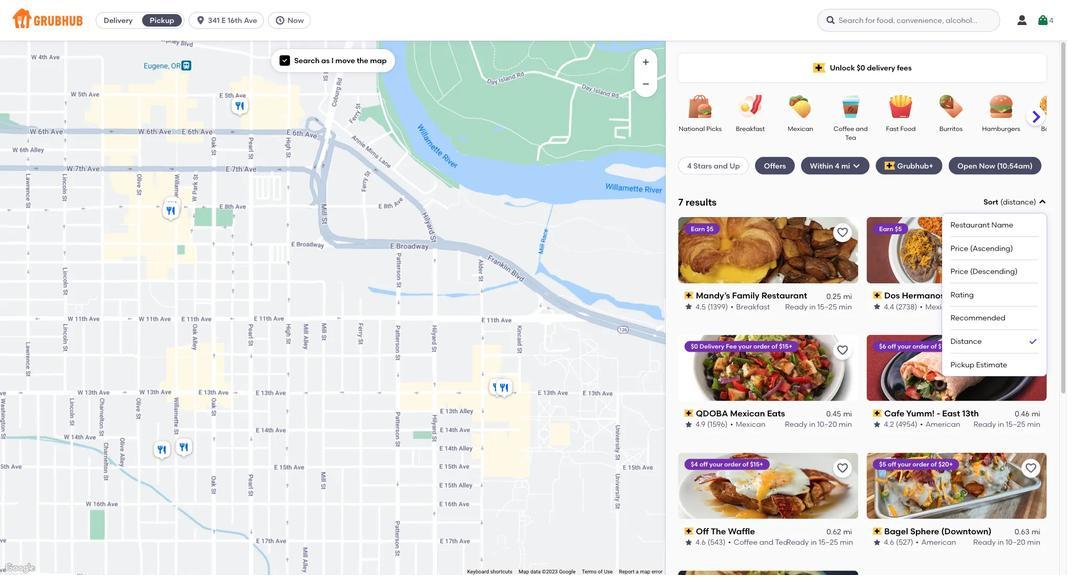 Task type: describe. For each thing, give the bounding box(es) containing it.
coffee inside coffee and tea
[[834, 125, 854, 132]]

4.5
[[696, 303, 706, 311]]

price for price (ascending)
[[951, 244, 969, 253]]

up
[[730, 161, 740, 170]]

$15+ for cafe yumm! - east 13th
[[938, 343, 952, 351]]

341 e 16th ave button
[[189, 12, 268, 29]]

$5 off your order of $20+
[[879, 461, 953, 469]]

google image
[[3, 562, 37, 576]]

your right fee on the bottom right of the page
[[739, 343, 752, 351]]

qdoba mexican eats logo image
[[678, 335, 858, 402]]

breakfast image
[[732, 95, 769, 118]]

• mexican for 4.9 (1596)
[[730, 421, 766, 430]]

$6 off your order of $15+
[[879, 343, 952, 351]]

terms
[[582, 569, 597, 576]]

sort
[[984, 198, 999, 207]]

cafe yumm! - pearl street image
[[229, 96, 250, 119]]

• for cafe yumm! - east 13th
[[920, 421, 923, 430]]

ready for mandy's family restaurant
[[785, 303, 808, 311]]

mi for mandy's family restaurant
[[843, 292, 852, 301]]

dos hermanos taqueria link
[[873, 290, 1041, 302]]

earn for 4.5
[[691, 225, 705, 233]]

search
[[294, 56, 320, 65]]

waffle
[[728, 527, 755, 537]]

distance
[[951, 337, 982, 346]]

(descending)
[[970, 267, 1018, 276]]

mi right within
[[841, 161, 850, 170]]

within 4 mi
[[810, 161, 850, 170]]

min up check icon
[[1027, 303, 1041, 311]]

qdoba mexican eats
[[696, 409, 785, 419]]

4 for 4
[[1049, 16, 1054, 25]]

ready in 15–25 min for cafe yumm! - east 13th
[[974, 421, 1041, 430]]

subscription pass image for mandy's family restaurant
[[685, 292, 694, 300]]

google
[[559, 569, 576, 576]]

stars
[[694, 161, 712, 170]]

4.6 for bagel sphere (downtown)
[[884, 539, 894, 548]]

svg image left 4 button
[[1016, 14, 1029, 27]]

national
[[679, 125, 705, 132]]

dos hermanos taqueria image
[[152, 440, 172, 463]]

2 breakfast from the top
[[736, 303, 770, 311]]

• for off the waffle
[[728, 539, 731, 548]]

0 horizontal spatial tea
[[775, 539, 788, 548]]

4 stars and up
[[687, 161, 740, 170]]

star icon image for bagel sphere (downtown)
[[873, 539, 881, 547]]

of for cafe yumm! - east 13th
[[931, 343, 937, 351]]

svg image up unlock
[[826, 15, 836, 26]]

svg image inside the 341 e 16th ave button
[[196, 15, 206, 26]]

• for mandy's family restaurant
[[731, 303, 734, 311]]

mandy's family restaurant
[[696, 291, 807, 301]]

keyboard shortcuts
[[467, 569, 513, 576]]

of right fee on the bottom right of the page
[[772, 343, 778, 351]]

cafe yumm! - east 13th logo image
[[867, 335, 1047, 402]]

dos
[[884, 291, 900, 301]]

0 vertical spatial $0
[[857, 63, 865, 72]]

0.45
[[826, 410, 841, 419]]

)
[[1034, 198, 1036, 207]]

hamburgers
[[982, 125, 1021, 132]]

terms of use link
[[582, 569, 613, 576]]

as
[[321, 56, 330, 65]]

• down hermanos
[[920, 303, 923, 311]]

cafe yumm! - pearl street logo image
[[678, 572, 858, 576]]

family
[[732, 291, 760, 301]]

1 vertical spatial delivery
[[700, 343, 724, 351]]

dos hermanos taqueria
[[884, 291, 983, 301]]

pickup button
[[140, 12, 184, 29]]

the
[[357, 56, 368, 65]]

order right fee on the bottom right of the page
[[753, 343, 770, 351]]

1 vertical spatial coffee
[[734, 539, 758, 548]]

15–25 for off the waffle
[[819, 539, 838, 548]]

0.45 mi
[[826, 410, 852, 419]]

of for off the waffle
[[743, 461, 749, 469]]

estimate
[[976, 361, 1007, 370]]

ready in 10–20 min for bagel sphere (downtown)
[[973, 539, 1041, 548]]

1 horizontal spatial $15+
[[779, 343, 793, 351]]

$5 for (2738)
[[895, 225, 902, 233]]

$6
[[879, 343, 886, 351]]

name
[[992, 221, 1014, 230]]

ready up 'recommended'
[[973, 303, 996, 311]]

fees
[[897, 63, 912, 72]]

a
[[636, 569, 639, 576]]

bagel sphere (downtown) image
[[162, 195, 183, 218]]

move
[[335, 56, 355, 65]]

7 results
[[678, 197, 717, 208]]

bagel
[[884, 527, 908, 537]]

mi for off the waffle
[[843, 528, 852, 537]]

open now (10:54am)
[[958, 161, 1033, 170]]

delivery button
[[96, 12, 140, 29]]

(4954)
[[896, 421, 918, 430]]

0 horizontal spatial restaurant
[[762, 291, 807, 301]]

save this restaurant button for cafe yumm! - east 13th
[[1022, 342, 1041, 360]]

report a map error link
[[619, 569, 663, 576]]

4.6 (527)
[[884, 539, 913, 548]]

shortcuts
[[490, 569, 513, 576]]

0 vertical spatial ready in 10–20 min
[[973, 303, 1041, 311]]

price for price (descending)
[[951, 267, 969, 276]]

mexican down dos hermanos taqueria
[[926, 303, 955, 311]]

svg image inside now button
[[275, 15, 285, 26]]

$20+
[[939, 461, 953, 469]]

$4 off your order of $15+
[[691, 461, 763, 469]]

pickup for pickup
[[150, 16, 174, 25]]

and for 4 stars and up
[[714, 161, 728, 170]]

1 breakfast from the top
[[736, 125, 765, 132]]

minus icon image
[[641, 79, 651, 89]]

coffee and tea image
[[833, 95, 869, 118]]

4.2
[[884, 421, 894, 430]]

proceed to checkout
[[782, 380, 857, 389]]

min for bagel sphere (downtown)
[[1027, 539, 1041, 548]]

$0 delivery fee your order of $15+
[[691, 343, 793, 351]]

mexican down qdoba mexican eats
[[736, 421, 766, 430]]

save this restaurant button for qdoba mexican eats
[[833, 342, 852, 360]]

bagel sphere (downtown) logo image
[[867, 453, 1047, 520]]

distance
[[1003, 198, 1034, 207]]

svg image for search as i move the map
[[282, 58, 288, 64]]

4.4
[[884, 303, 894, 311]]

mi for bagel sphere (downtown)
[[1032, 528, 1041, 537]]

(2738)
[[896, 303, 917, 311]]

0 horizontal spatial map
[[370, 56, 387, 65]]

save this restaurant image for mandy's family restaurant
[[837, 227, 849, 239]]

data
[[530, 569, 541, 576]]

and inside coffee and tea
[[856, 125, 868, 132]]

min for off the waffle
[[840, 539, 853, 548]]

mexican left eats
[[730, 409, 765, 419]]

star icon image for qdoba mexican eats
[[685, 421, 693, 429]]

results
[[686, 197, 717, 208]]

0 vertical spatial 10–20
[[1006, 303, 1026, 311]]

restaurant name
[[951, 221, 1014, 230]]

in for mandy's family restaurant
[[810, 303, 816, 311]]

burritos image
[[933, 95, 970, 118]]

fast food image
[[883, 95, 919, 118]]

east
[[942, 409, 960, 419]]

0.62 mi
[[827, 528, 852, 537]]

unlock
[[830, 63, 855, 72]]

keyboard shortcuts button
[[467, 569, 513, 576]]

in for bagel sphere (downtown)
[[998, 539, 1004, 548]]

subscription pass image for qdoba mexican eats
[[685, 410, 694, 418]]

map region
[[0, 38, 758, 576]]

american for -
[[926, 421, 961, 430]]

4.5 (1399)
[[696, 303, 728, 311]]

main navigation navigation
[[0, 0, 1067, 41]]

1 horizontal spatial 4
[[835, 161, 840, 170]]



Task type: vqa. For each thing, say whether or not it's contained in the screenshot.


Task type: locate. For each thing, give the bounding box(es) containing it.
• for qdoba mexican eats
[[730, 421, 733, 430]]

off down 4.2
[[888, 461, 896, 469]]

ready in 15–25 min down 0.25
[[785, 303, 852, 311]]

1 horizontal spatial delivery
[[700, 343, 724, 351]]

order for off the waffle
[[724, 461, 741, 469]]

0 vertical spatial • mexican
[[920, 303, 955, 311]]

0 vertical spatial grubhub plus flag logo image
[[813, 63, 826, 73]]

0.25 mi
[[827, 292, 852, 301]]

ready down (downtown)
[[973, 539, 996, 548]]

1 horizontal spatial restaurant
[[951, 221, 990, 230]]

of for bagel sphere (downtown)
[[931, 461, 937, 469]]

off right $4
[[700, 461, 708, 469]]

1 vertical spatial price
[[951, 267, 969, 276]]

©2023
[[542, 569, 558, 576]]

$15+
[[779, 343, 793, 351], [938, 343, 952, 351], [750, 461, 763, 469]]

off for off
[[700, 461, 708, 469]]

save this restaurant button for bagel sphere (downtown)
[[1022, 460, 1041, 479]]

ready for qdoba mexican eats
[[785, 421, 808, 430]]

yumm!
[[906, 409, 935, 419]]

subscription pass image left off
[[685, 528, 694, 536]]

ready for off the waffle
[[786, 539, 809, 548]]

mi for cafe yumm! - east 13th
[[1032, 410, 1041, 419]]

none field containing sort
[[942, 197, 1047, 377]]

open
[[958, 161, 977, 170]]

price up the rating
[[951, 267, 969, 276]]

qdoba mexican eats image
[[487, 377, 508, 400]]

unlock $0 delivery fees
[[830, 63, 912, 72]]

and for • coffee and tea
[[760, 539, 774, 548]]

2 earn from the left
[[879, 225, 894, 233]]

0 horizontal spatial delivery
[[104, 16, 133, 25]]

ready in 10–20 min
[[973, 303, 1041, 311], [785, 421, 852, 430], [973, 539, 1041, 548]]

subscription pass image left bagel at right bottom
[[873, 528, 882, 536]]

2 horizontal spatial and
[[856, 125, 868, 132]]

2 4.6 from the left
[[884, 539, 894, 548]]

error
[[652, 569, 663, 576]]

pickup down distance
[[951, 361, 975, 370]]

0 horizontal spatial $5
[[707, 225, 714, 233]]

ready down eats
[[785, 421, 808, 430]]

of right $4
[[743, 461, 749, 469]]

breakfast down 'mandy's family restaurant'
[[736, 303, 770, 311]]

• coffee and tea
[[728, 539, 788, 548]]

1 horizontal spatial grubhub plus flag logo image
[[885, 162, 895, 170]]

picks
[[707, 125, 722, 132]]

0 vertical spatial breakfast
[[736, 125, 765, 132]]

off for bagel
[[888, 461, 896, 469]]

None field
[[942, 197, 1047, 377]]

0 horizontal spatial • mexican
[[730, 421, 766, 430]]

list box containing restaurant name
[[951, 214, 1039, 377]]

price (descending)
[[951, 267, 1018, 276]]

breakfast
[[736, 125, 765, 132], [736, 303, 770, 311]]

tea
[[845, 134, 856, 142], [775, 539, 788, 548]]

min for mandy's family restaurant
[[839, 303, 852, 311]]

your for bagel sphere (downtown)
[[898, 461, 911, 469]]

ready in 10–20 min down 0.63
[[973, 539, 1041, 548]]

order left $20+
[[913, 461, 929, 469]]

pickup
[[150, 16, 174, 25], [951, 361, 975, 370]]

0.46 mi
[[1015, 410, 1041, 419]]

mi right 0.62
[[843, 528, 852, 537]]

map
[[519, 569, 529, 576]]

2 price from the top
[[951, 267, 969, 276]]

hermanos
[[902, 291, 945, 301]]

off right $6
[[888, 343, 896, 351]]

15–25 down 0.46
[[1006, 421, 1026, 430]]

0 vertical spatial and
[[856, 125, 868, 132]]

(1596)
[[707, 421, 728, 430]]

save this restaurant image
[[1025, 227, 1037, 239], [1025, 345, 1037, 357], [837, 463, 849, 475]]

mexican down mexican image
[[788, 125, 813, 132]]

• down off the waffle
[[728, 539, 731, 548]]

burritos
[[940, 125, 963, 132]]

restaurant inside list box
[[951, 221, 990, 230]]

star icon image left 4.6 (543)
[[685, 539, 693, 547]]

1 vertical spatial and
[[714, 161, 728, 170]]

2 horizontal spatial $15+
[[938, 343, 952, 351]]

10–20 for bagel sphere (downtown)
[[1006, 539, 1026, 548]]

restaurant
[[951, 221, 990, 230], [762, 291, 807, 301]]

0.63
[[1015, 528, 1030, 537]]

1 horizontal spatial tea
[[845, 134, 856, 142]]

price left (ascending)
[[951, 244, 969, 253]]

10–20 up distance option
[[1006, 303, 1026, 311]]

delivery
[[867, 63, 895, 72]]

0 horizontal spatial $15+
[[750, 461, 763, 469]]

svg image
[[1016, 14, 1029, 27], [196, 15, 206, 26], [275, 15, 285, 26], [826, 15, 836, 26], [852, 162, 861, 170], [1039, 198, 1047, 207]]

ready up cafe yumm! - pearl street logo
[[786, 539, 809, 548]]

restaurant up "• breakfast"
[[762, 291, 807, 301]]

in for cafe yumm! - east 13th
[[998, 421, 1004, 430]]

4.6 for off the waffle
[[696, 539, 706, 548]]

restaurant up price (ascending) in the right top of the page
[[951, 221, 990, 230]]

(1399)
[[708, 303, 728, 311]]

pickup right delivery button
[[150, 16, 174, 25]]

$4
[[691, 461, 698, 469]]

subscription pass image for bagel sphere (downtown)
[[873, 528, 882, 536]]

1 horizontal spatial $5
[[879, 461, 886, 469]]

min
[[839, 303, 852, 311], [1027, 303, 1041, 311], [839, 421, 852, 430], [1027, 421, 1041, 430], [840, 539, 853, 548], [1027, 539, 1041, 548]]

save this restaurant button for off the waffle
[[833, 460, 852, 479]]

subscription pass image left dos
[[873, 292, 882, 300]]

ready in 15–25 min down 0.46
[[974, 421, 1041, 430]]

your for cafe yumm! - east 13th
[[898, 343, 911, 351]]

off the waffle
[[696, 527, 755, 537]]

now up search
[[288, 16, 304, 25]]

$5
[[707, 225, 714, 233], [895, 225, 902, 233], [879, 461, 886, 469]]

dos hermanos taqueria logo image
[[867, 217, 1047, 284]]

grubhub plus flag logo image left unlock
[[813, 63, 826, 73]]

save this restaurant image
[[837, 227, 849, 239], [837, 345, 849, 357], [1025, 463, 1037, 475]]

in for qdoba mexican eats
[[809, 421, 816, 430]]

ready in 10–20 min for qdoba mexican eats
[[785, 421, 852, 430]]

delivery left pickup button
[[104, 16, 133, 25]]

341
[[208, 16, 220, 25]]

0 horizontal spatial and
[[714, 161, 728, 170]]

svg image inside field
[[1039, 198, 1047, 207]]

(527)
[[896, 539, 913, 548]]

mi for qdoba mexican eats
[[843, 410, 852, 419]]

ready in 10–20 min down "0.45"
[[785, 421, 852, 430]]

tea down coffee and tea image
[[845, 134, 856, 142]]

1 vertical spatial save this restaurant image
[[1025, 345, 1037, 357]]

• right (527)
[[916, 539, 919, 548]]

1 vertical spatial • american
[[916, 539, 956, 548]]

0 horizontal spatial pickup
[[150, 16, 174, 25]]

and down coffee and tea image
[[856, 125, 868, 132]]

star icon image for mandy's family restaurant
[[685, 303, 693, 311]]

star icon image left 4.4 at bottom right
[[873, 303, 881, 311]]

0.62
[[827, 528, 841, 537]]

svg image for 4
[[1037, 14, 1049, 27]]

7
[[678, 197, 683, 208]]

american for (downtown)
[[922, 539, 956, 548]]

terms of use
[[582, 569, 613, 576]]

use
[[604, 569, 613, 576]]

grubhub plus flag logo image
[[813, 63, 826, 73], [885, 162, 895, 170]]

0 horizontal spatial earn $5
[[691, 225, 714, 233]]

report a map error
[[619, 569, 663, 576]]

1 vertical spatial save this restaurant image
[[837, 345, 849, 357]]

0 vertical spatial coffee
[[834, 125, 854, 132]]

grubhub plus flag logo image for unlock $0 delivery fees
[[813, 63, 826, 73]]

$0 right unlock
[[857, 63, 865, 72]]

save this restaurant image for bagel sphere (downtown)
[[1025, 463, 1037, 475]]

ready in 15–25 min
[[785, 303, 852, 311], [974, 421, 1041, 430], [786, 539, 853, 548]]

off
[[696, 527, 709, 537]]

10–20 down "0.45"
[[817, 421, 837, 430]]

1 earn $5 from the left
[[691, 225, 714, 233]]

pickup for pickup estimate
[[951, 361, 975, 370]]

star icon image for off the waffle
[[685, 539, 693, 547]]

• breakfast
[[731, 303, 770, 311]]

4.6 down off
[[696, 539, 706, 548]]

15–25 down 0.62
[[819, 539, 838, 548]]

1 horizontal spatial earn $5
[[879, 225, 902, 233]]

• right (1399)
[[731, 303, 734, 311]]

svg image right within 4 mi
[[852, 162, 861, 170]]

mexican image
[[782, 95, 819, 118]]

0 horizontal spatial svg image
[[282, 58, 288, 64]]

save this restaurant image for off the waffle
[[837, 463, 849, 475]]

1 horizontal spatial • mexican
[[920, 303, 955, 311]]

star icon image for cafe yumm! - east 13th
[[873, 421, 881, 429]]

1 vertical spatial ready in 10–20 min
[[785, 421, 852, 430]]

mandy's family restaurant image
[[174, 437, 194, 460]]

your down the (4954) on the bottom right of page
[[898, 461, 911, 469]]

0 vertical spatial save this restaurant image
[[837, 227, 849, 239]]

svg image right ave
[[275, 15, 285, 26]]

0 horizontal spatial 4.6
[[696, 539, 706, 548]]

now right open
[[979, 161, 996, 170]]

search as i move the map
[[294, 56, 387, 65]]

0 horizontal spatial 4
[[687, 161, 692, 170]]

mandy's family restaurant logo image
[[678, 217, 858, 284]]

ready in 10–20 min up 'recommended'
[[973, 303, 1041, 311]]

svg image inside 4 button
[[1037, 14, 1049, 27]]

$15+ for off the waffle
[[750, 461, 763, 469]]

2 horizontal spatial 4
[[1049, 16, 1054, 25]]

min for qdoba mexican eats
[[839, 421, 852, 430]]

2 vertical spatial 10–20
[[1006, 539, 1026, 548]]

• for bagel sphere (downtown)
[[916, 539, 919, 548]]

mi right 0.46
[[1032, 410, 1041, 419]]

delivery inside button
[[104, 16, 133, 25]]

4.9 (1596)
[[696, 421, 728, 430]]

i
[[331, 56, 334, 65]]

0.46
[[1015, 410, 1030, 419]]

taqueria
[[947, 291, 983, 301]]

mandy's
[[696, 291, 730, 301]]

svg image left 341
[[196, 15, 206, 26]]

1 vertical spatial • mexican
[[730, 421, 766, 430]]

cafe yumm! - east 13th
[[884, 409, 979, 419]]

plus icon image
[[641, 57, 651, 67]]

0 vertical spatial 15–25
[[818, 303, 837, 311]]

mi
[[841, 161, 850, 170], [843, 292, 852, 301], [843, 410, 852, 419], [1032, 410, 1041, 419], [843, 528, 852, 537], [1032, 528, 1041, 537]]

1 price from the top
[[951, 244, 969, 253]]

mi right 0.63
[[1032, 528, 1041, 537]]

0 vertical spatial price
[[951, 244, 969, 253]]

now
[[288, 16, 304, 25], [979, 161, 996, 170]]

sphere
[[910, 527, 939, 537]]

1 vertical spatial 15–25
[[1006, 421, 1026, 430]]

15–25 for mandy's family restaurant
[[818, 303, 837, 311]]

4 button
[[1037, 11, 1054, 30]]

0 vertical spatial american
[[926, 421, 961, 430]]

subscription pass image left mandy's
[[685, 292, 694, 300]]

coffee
[[834, 125, 854, 132], [734, 539, 758, 548]]

svg image
[[1037, 14, 1049, 27], [282, 58, 288, 64]]

• american for (downtown)
[[916, 539, 956, 548]]

0.63 mi
[[1015, 528, 1041, 537]]

$5 for (1399)
[[707, 225, 714, 233]]

0 vertical spatial tea
[[845, 134, 856, 142]]

and left up
[[714, 161, 728, 170]]

1 vertical spatial grubhub plus flag logo image
[[885, 162, 895, 170]]

american down bagel sphere (downtown)
[[922, 539, 956, 548]]

• mexican down qdoba mexican eats
[[730, 421, 766, 430]]

4 for 4 stars and up
[[687, 161, 692, 170]]

0.25
[[827, 292, 841, 301]]

order right $6
[[913, 343, 929, 351]]

american down -
[[926, 421, 961, 430]]

price
[[951, 244, 969, 253], [951, 267, 969, 276]]

national picks
[[679, 125, 722, 132]]

ready in 15–25 min for mandy's family restaurant
[[785, 303, 852, 311]]

delivery
[[104, 16, 133, 25], [700, 343, 724, 351]]

star icon image left 4.5
[[685, 303, 693, 311]]

min for cafe yumm! - east 13th
[[1027, 421, 1041, 430]]

ready for cafe yumm! - east 13th
[[974, 421, 996, 430]]

breakfast down breakfast image on the top of the page
[[736, 125, 765, 132]]

map data ©2023 google
[[519, 569, 576, 576]]

and up cafe yumm! - pearl street logo
[[760, 539, 774, 548]]

grubhub plus flag logo image for grubhub+
[[885, 162, 895, 170]]

2 vertical spatial and
[[760, 539, 774, 548]]

0 horizontal spatial $0
[[691, 343, 698, 351]]

fee
[[726, 343, 737, 351]]

• american down bagel sphere (downtown)
[[916, 539, 956, 548]]

bagel sphere (downtown)
[[884, 527, 992, 537]]

0 vertical spatial delivery
[[104, 16, 133, 25]]

off for cafe
[[888, 343, 896, 351]]

15–25 down 0.25
[[818, 303, 837, 311]]

1 vertical spatial american
[[922, 539, 956, 548]]

coffee down coffee and tea image
[[834, 125, 854, 132]]

save this restaurant image for qdoba mexican eats
[[837, 345, 849, 357]]

min down 0.62 mi
[[840, 539, 853, 548]]

subscription pass image
[[685, 292, 694, 300], [873, 292, 882, 300], [685, 410, 694, 418], [685, 528, 694, 536], [873, 528, 882, 536]]

list box inside field
[[951, 214, 1039, 377]]

pickup inside button
[[150, 16, 174, 25]]

1 vertical spatial breakfast
[[736, 303, 770, 311]]

map right the the
[[370, 56, 387, 65]]

distance option
[[951, 330, 1039, 354]]

list box
[[951, 214, 1039, 377]]

mi right "0.45"
[[843, 410, 852, 419]]

1 vertical spatial now
[[979, 161, 996, 170]]

ready
[[785, 303, 808, 311], [973, 303, 996, 311], [785, 421, 808, 430], [974, 421, 996, 430], [786, 539, 809, 548], [973, 539, 996, 548]]

national picks image
[[682, 95, 719, 118]]

(downtown)
[[941, 527, 992, 537]]

ready in 15–25 min for off the waffle
[[786, 539, 853, 548]]

report
[[619, 569, 635, 576]]

1 vertical spatial map
[[640, 569, 650, 576]]

of left the use
[[598, 569, 603, 576]]

off the waffle logo image
[[678, 453, 858, 520]]

2 vertical spatial ready in 15–25 min
[[786, 539, 853, 548]]

1 vertical spatial ready in 15–25 min
[[974, 421, 1041, 430]]

ready for bagel sphere (downtown)
[[973, 539, 996, 548]]

min down the 0.25 mi
[[839, 303, 852, 311]]

svg image right )
[[1039, 198, 1047, 207]]

1 horizontal spatial coffee
[[834, 125, 854, 132]]

order for cafe yumm! - east 13th
[[913, 343, 929, 351]]

10–20 down 0.63
[[1006, 539, 1026, 548]]

e
[[222, 16, 226, 25]]

of left $20+
[[931, 461, 937, 469]]

your for off the waffle
[[710, 461, 723, 469]]

• down qdoba mexican eats
[[730, 421, 733, 430]]

1 horizontal spatial svg image
[[1037, 14, 1049, 27]]

earn $5 for 4.4
[[879, 225, 902, 233]]

pickup estimate
[[951, 361, 1007, 370]]

1 horizontal spatial now
[[979, 161, 996, 170]]

-
[[937, 409, 940, 419]]

star icon image left 4.6 (527)
[[873, 539, 881, 547]]

rating
[[951, 291, 974, 300]]

(ascending)
[[970, 244, 1013, 253]]

american
[[926, 421, 961, 430], [922, 539, 956, 548]]

earn for 4.4
[[879, 225, 894, 233]]

recommended
[[951, 314, 1006, 323]]

your right $6
[[898, 343, 911, 351]]

• american down -
[[920, 421, 961, 430]]

subscription pass image inside dos hermanos taqueria link
[[873, 292, 882, 300]]

min down the 0.63 mi on the bottom right of page
[[1027, 539, 1041, 548]]

coffee down the 'waffle'
[[734, 539, 758, 548]]

tea inside coffee and tea
[[845, 134, 856, 142]]

10–20 for qdoba mexican eats
[[817, 421, 837, 430]]

mexican
[[788, 125, 813, 132], [926, 303, 955, 311], [730, 409, 765, 419], [736, 421, 766, 430]]

1 horizontal spatial $0
[[857, 63, 865, 72]]

subscription pass image
[[873, 410, 882, 418]]

2 earn $5 from the left
[[879, 225, 902, 233]]

4.6 down bagel at right bottom
[[884, 539, 894, 548]]

star icon image left 4.9
[[685, 421, 693, 429]]

off the waffle image
[[160, 201, 181, 224]]

• mexican for 4.4 (2738)
[[920, 303, 955, 311]]

1 earn from the left
[[691, 225, 705, 233]]

in for off the waffle
[[811, 539, 817, 548]]

min down 0.46 mi
[[1027, 421, 1041, 430]]

• down yumm!
[[920, 421, 923, 430]]

0 vertical spatial pickup
[[150, 16, 174, 25]]

Search for food, convenience, alcohol... search field
[[817, 9, 1000, 32]]

1 horizontal spatial and
[[760, 539, 774, 548]]

of left distance
[[931, 343, 937, 351]]

0 horizontal spatial earn
[[691, 225, 705, 233]]

cafe yumm! - east 13th image
[[494, 378, 515, 401]]

delivery left fee on the bottom right of the page
[[700, 343, 724, 351]]

1 vertical spatial 10–20
[[817, 421, 837, 430]]

now button
[[268, 12, 315, 29]]

now inside button
[[288, 16, 304, 25]]

subscription pass image for off the waffle
[[685, 528, 694, 536]]

save this restaurant image for cafe yumm! - east 13th
[[1025, 345, 1037, 357]]

4.6 (543)
[[696, 539, 726, 548]]

2 vertical spatial save this restaurant image
[[837, 463, 849, 475]]

keyboard
[[467, 569, 489, 576]]

0 vertical spatial save this restaurant image
[[1025, 227, 1037, 239]]

1 horizontal spatial 4.6
[[884, 539, 894, 548]]

0 vertical spatial svg image
[[1037, 14, 1049, 27]]

4 inside button
[[1049, 16, 1054, 25]]

(10:54am)
[[997, 161, 1033, 170]]

1 4.6 from the left
[[696, 539, 706, 548]]

grubhub plus flag logo image left the grubhub+
[[885, 162, 895, 170]]

• mexican down dos hermanos taqueria
[[920, 303, 955, 311]]

1 vertical spatial $0
[[691, 343, 698, 351]]

min down 0.45 mi at the bottom of the page
[[839, 421, 852, 430]]

2 vertical spatial ready in 10–20 min
[[973, 539, 1041, 548]]

0 horizontal spatial now
[[288, 16, 304, 25]]

341 e 16th ave
[[208, 16, 257, 25]]

check icon image
[[1028, 337, 1039, 347]]

ready right "• breakfast"
[[785, 303, 808, 311]]

1 vertical spatial restaurant
[[762, 291, 807, 301]]

subscription pass image for dos hermanos taqueria
[[873, 292, 882, 300]]

1 horizontal spatial earn
[[879, 225, 894, 233]]

fast
[[886, 125, 899, 132]]

1 horizontal spatial pickup
[[951, 361, 975, 370]]

2 vertical spatial save this restaurant image
[[1025, 463, 1037, 475]]

0 vertical spatial • american
[[920, 421, 961, 430]]

order for bagel sphere (downtown)
[[913, 461, 929, 469]]

0 vertical spatial restaurant
[[951, 221, 990, 230]]

order right $4
[[724, 461, 741, 469]]

0 horizontal spatial coffee
[[734, 539, 758, 548]]

star icon image
[[685, 303, 693, 311], [873, 303, 881, 311], [685, 421, 693, 429], [873, 421, 881, 429], [685, 539, 693, 547], [873, 539, 881, 547]]

13th
[[962, 409, 979, 419]]

0 vertical spatial map
[[370, 56, 387, 65]]

1 vertical spatial tea
[[775, 539, 788, 548]]

2 horizontal spatial $5
[[895, 225, 902, 233]]

2 vertical spatial 15–25
[[819, 539, 838, 548]]

0 horizontal spatial grubhub plus flag logo image
[[813, 63, 826, 73]]

1 vertical spatial pickup
[[951, 361, 975, 370]]

ready in 15–25 min down 0.62
[[786, 539, 853, 548]]

15–25 for cafe yumm! - east 13th
[[1006, 421, 1026, 430]]

ready down 13th
[[974, 421, 996, 430]]

pickup inside field
[[951, 361, 975, 370]]

4.2 (4954)
[[884, 421, 918, 430]]

your right $4
[[710, 461, 723, 469]]

0 vertical spatial now
[[288, 16, 304, 25]]

hamburgers image
[[983, 95, 1020, 118]]

earn $5 for 4.5
[[691, 225, 714, 233]]

1 horizontal spatial map
[[640, 569, 650, 576]]

16th
[[228, 16, 242, 25]]

save this restaurant button for mandy's family restaurant
[[833, 224, 852, 242]]

• american for -
[[920, 421, 961, 430]]

tea up cafe yumm! - pearl street logo
[[775, 539, 788, 548]]

1 vertical spatial svg image
[[282, 58, 288, 64]]

off
[[888, 343, 896, 351], [700, 461, 708, 469], [888, 461, 896, 469]]

0 vertical spatial ready in 15–25 min
[[785, 303, 852, 311]]



